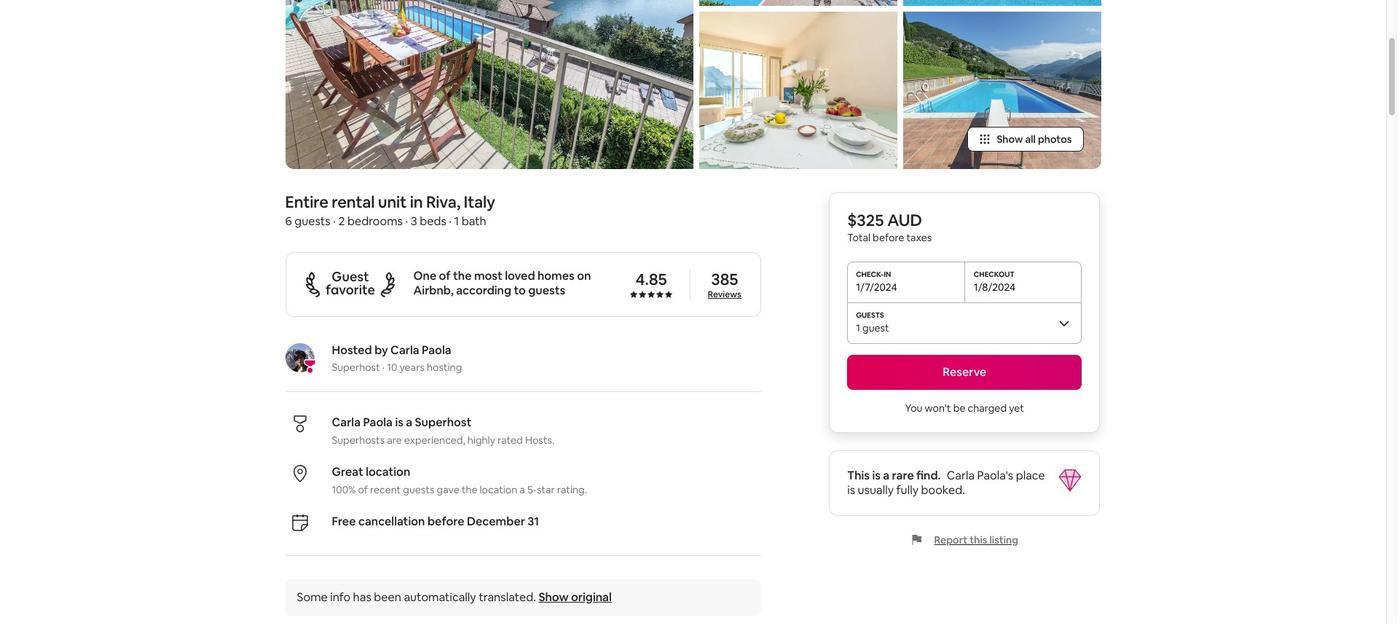 Task type: describe. For each thing, give the bounding box(es) containing it.
$325 aud
[[848, 210, 923, 230]]

host profile picture image
[[285, 343, 314, 372]]

original
[[571, 590, 612, 605]]

report this listing button
[[911, 534, 1019, 547]]

show all photos button
[[968, 127, 1084, 152]]

one
[[414, 268, 437, 284]]

soggiorno con vista lago e montagne. meraviglioso image
[[699, 11, 898, 169]]

favorite
[[326, 281, 375, 298]]

has
[[353, 590, 372, 605]]

carla for is
[[947, 468, 975, 483]]

airbnb,
[[414, 283, 454, 298]]

10
[[387, 361, 398, 374]]

free cancellation before december 31
[[332, 514, 540, 529]]

2
[[339, 214, 345, 229]]

paola inside "hosted by carla paola superhost · 10 years hosting"
[[422, 343, 452, 358]]

show inside button
[[997, 133, 1024, 146]]

on
[[577, 268, 591, 284]]

· left 2
[[333, 214, 336, 229]]

total
[[848, 231, 871, 244]]

by
[[375, 343, 388, 358]]

show all photos
[[997, 133, 1072, 146]]

paola's
[[978, 468, 1014, 483]]

6
[[285, 214, 292, 229]]

are
[[387, 434, 402, 447]]

reserve
[[943, 364, 987, 380]]

guests inside entire rental unit in riva, italy 6 guests · 2 bedrooms · 3 beds · 1 bath
[[295, 214, 331, 229]]

bath
[[462, 214, 487, 229]]

unit
[[378, 192, 407, 212]]

recent
[[370, 483, 401, 496]]

according
[[456, 283, 512, 298]]

homes
[[538, 268, 575, 284]]

december
[[467, 514, 525, 529]]

guest favorite
[[326, 268, 375, 298]]

guest
[[863, 321, 890, 335]]

2 horizontal spatial is
[[873, 468, 881, 483]]

beds
[[420, 214, 447, 229]]

all
[[1026, 133, 1036, 146]]

5-
[[528, 483, 537, 496]]

2 piscina image from the top
[[903, 11, 1102, 169]]

entire
[[285, 192, 329, 212]]

a inside 'carla paola is a superhost superhosts are experienced, highly rated hosts.'
[[406, 415, 413, 430]]

some
[[297, 590, 328, 605]]

1/8/2024
[[974, 281, 1016, 294]]

star
[[537, 483, 555, 496]]

rare
[[893, 468, 914, 483]]

0 horizontal spatial show
[[539, 590, 569, 605]]

you won't be charged yet
[[906, 402, 1025, 415]]

guest
[[332, 268, 369, 285]]

fully
[[897, 482, 919, 498]]

1 inside entire rental unit in riva, italy 6 guests · 2 bedrooms · 3 beds · 1 bath
[[455, 214, 459, 229]]

been
[[374, 590, 402, 605]]

gave
[[437, 483, 460, 496]]

a inside great location 100% of recent guests gave the location a 5-star rating.
[[520, 483, 525, 496]]

one of the most loved homes on airbnb, according to guests
[[414, 268, 591, 298]]

superhost for carla paola is a superhost
[[415, 415, 472, 430]]

guests inside one of the most loved homes on airbnb, according to guests
[[529, 283, 566, 298]]

bedrooms
[[348, 214, 403, 229]]

listing
[[990, 534, 1019, 547]]

31
[[528, 514, 540, 529]]

1/7/2024
[[857, 281, 898, 294]]

rental
[[332, 192, 375, 212]]

cancellation
[[359, 514, 425, 529]]

experienced,
[[404, 434, 466, 447]]

this
[[848, 468, 870, 483]]

loved
[[505, 268, 535, 284]]

booked.
[[922, 482, 966, 498]]

carla for a
[[332, 415, 361, 430]]

3
[[411, 214, 417, 229]]



Task type: vqa. For each thing, say whether or not it's contained in the screenshot.
this at the right bottom of the page
yes



Task type: locate. For each thing, give the bounding box(es) containing it.
place
[[1017, 468, 1046, 483]]

1
[[455, 214, 459, 229], [857, 321, 861, 335]]

2 horizontal spatial guests
[[529, 283, 566, 298]]

385 reviews
[[708, 269, 742, 300]]

1 guest button
[[848, 302, 1083, 343]]

1 horizontal spatial carla
[[391, 343, 420, 358]]

0 horizontal spatial paola
[[363, 415, 393, 430]]

carla
[[391, 343, 420, 358], [332, 415, 361, 430], [947, 468, 975, 483]]

superhost inside 'carla paola is a superhost superhosts are experienced, highly rated hosts.'
[[415, 415, 472, 430]]

0 vertical spatial 1
[[455, 214, 459, 229]]

superhosts
[[332, 434, 385, 447]]

usually
[[858, 482, 894, 498]]

0 horizontal spatial is
[[395, 415, 404, 430]]

0 horizontal spatial guests
[[295, 214, 331, 229]]

is left "usually"
[[848, 482, 856, 498]]

entire rental unit in riva, italy 6 guests · 2 bedrooms · 3 beds · 1 bath
[[285, 192, 496, 229]]

· inside "hosted by carla paola superhost · 10 years hosting"
[[383, 361, 385, 374]]

in
[[410, 192, 423, 212]]

won't
[[925, 402, 952, 415]]

1 vertical spatial the
[[462, 483, 478, 496]]

1 vertical spatial show
[[539, 590, 569, 605]]

is
[[395, 415, 404, 430], [873, 468, 881, 483], [848, 482, 856, 498]]

show left original
[[539, 590, 569, 605]]

you
[[906, 402, 923, 415]]

location up recent
[[366, 464, 411, 480]]

charged
[[968, 402, 1007, 415]]

0 vertical spatial guests
[[295, 214, 331, 229]]

0 horizontal spatial of
[[358, 483, 368, 496]]

0 horizontal spatial superhost
[[332, 361, 380, 374]]

show
[[997, 133, 1024, 146], [539, 590, 569, 605]]

1 horizontal spatial guests
[[403, 483, 435, 496]]

0 horizontal spatial 1
[[455, 214, 459, 229]]

1 horizontal spatial superhost
[[415, 415, 472, 430]]

some info has been automatically translated. show original
[[297, 590, 612, 605]]

0 vertical spatial before
[[873, 231, 905, 244]]

·
[[333, 214, 336, 229], [406, 214, 408, 229], [449, 214, 452, 229], [383, 361, 385, 374]]

show left all at right top
[[997, 133, 1024, 146]]

years
[[400, 361, 425, 374]]

2 horizontal spatial carla
[[947, 468, 975, 483]]

is inside carla paola's place is usually fully booked.
[[848, 482, 856, 498]]

be
[[954, 402, 966, 415]]

of right "one"
[[439, 268, 451, 284]]

hosts.
[[525, 434, 555, 447]]

1 guest
[[857, 321, 890, 335]]

4.85
[[636, 269, 667, 289]]

0 vertical spatial superhost
[[332, 361, 380, 374]]

highly
[[468, 434, 496, 447]]

· right beds
[[449, 214, 452, 229]]

· left 3
[[406, 214, 408, 229]]

a left rare
[[884, 468, 890, 483]]

carla inside carla paola's place is usually fully booked.
[[947, 468, 975, 483]]

superhost up experienced,
[[415, 415, 472, 430]]

of right 100% on the bottom left of the page
[[358, 483, 368, 496]]

most
[[474, 268, 503, 284]]

guests inside great location 100% of recent guests gave the location a 5-star rating.
[[403, 483, 435, 496]]

to
[[514, 283, 526, 298]]

paola up are
[[363, 415, 393, 430]]

before for free
[[428, 514, 465, 529]]

0 vertical spatial the
[[453, 268, 472, 284]]

vista dal terrazzo di casa. superlativa image
[[699, 0, 898, 5]]

a up experienced,
[[406, 415, 413, 430]]

before for $325 aud
[[873, 231, 905, 244]]

1 inside popup button
[[857, 321, 861, 335]]

find.
[[917, 468, 941, 483]]

of inside great location 100% of recent guests gave the location a 5-star rating.
[[358, 483, 368, 496]]

is right this on the right bottom
[[873, 468, 881, 483]]

carla paola's place is usually fully booked.
[[848, 468, 1046, 498]]

is up are
[[395, 415, 404, 430]]

carla up years
[[391, 343, 420, 358]]

guests right to
[[529, 283, 566, 298]]

this
[[970, 534, 988, 547]]

0 vertical spatial of
[[439, 268, 451, 284]]

superhost for hosted by carla paola
[[332, 361, 380, 374]]

report this listing
[[935, 534, 1019, 547]]

1 horizontal spatial is
[[848, 482, 856, 498]]

0 horizontal spatial before
[[428, 514, 465, 529]]

carla paola is a superhost superhosts are experienced, highly rated hosts.
[[332, 415, 555, 447]]

automatically
[[404, 590, 476, 605]]

hosted by carla paola superhost · 10 years hosting
[[332, 343, 462, 374]]

paola inside 'carla paola is a superhost superhosts are experienced, highly rated hosts.'
[[363, 415, 393, 430]]

hosting
[[427, 361, 462, 374]]

free
[[332, 514, 356, 529]]

1 horizontal spatial a
[[520, 483, 525, 496]]

info
[[330, 590, 351, 605]]

great location 100% of recent guests gave the location a 5-star rating.
[[332, 464, 587, 496]]

riva,
[[426, 192, 461, 212]]

carla inside 'carla paola is a superhost superhosts are experienced, highly rated hosts.'
[[332, 415, 361, 430]]

great
[[332, 464, 364, 480]]

100%
[[332, 483, 356, 496]]

1 horizontal spatial 1
[[857, 321, 861, 335]]

terrazzo vista piscina e vista lago image
[[285, 0, 693, 169]]

0 horizontal spatial location
[[366, 464, 411, 480]]

superhost
[[332, 361, 380, 374], [415, 415, 472, 430]]

piscina image
[[903, 0, 1102, 5], [903, 11, 1102, 169]]

0 horizontal spatial carla
[[332, 415, 361, 430]]

2 vertical spatial carla
[[947, 468, 975, 483]]

location up december
[[480, 483, 518, 496]]

1 horizontal spatial of
[[439, 268, 451, 284]]

$325 aud total before taxes
[[848, 210, 932, 244]]

of inside one of the most loved homes on airbnb, according to guests
[[439, 268, 451, 284]]

before down 'gave'
[[428, 514, 465, 529]]

1 horizontal spatial before
[[873, 231, 905, 244]]

carla up superhosts
[[332, 415, 361, 430]]

0 vertical spatial carla
[[391, 343, 420, 358]]

rating.
[[557, 483, 587, 496]]

carla inside "hosted by carla paola superhost · 10 years hosting"
[[391, 343, 420, 358]]

yet
[[1010, 402, 1025, 415]]

1 vertical spatial piscina image
[[903, 11, 1102, 169]]

is inside 'carla paola is a superhost superhosts are experienced, highly rated hosts.'
[[395, 415, 404, 430]]

1 vertical spatial paola
[[363, 415, 393, 430]]

superhost down 'hosted'
[[332, 361, 380, 374]]

1 left bath at the left top of the page
[[455, 214, 459, 229]]

this is a rare find.
[[848, 468, 941, 483]]

the
[[453, 268, 472, 284], [462, 483, 478, 496]]

guests down entire
[[295, 214, 331, 229]]

0 vertical spatial paola
[[422, 343, 452, 358]]

before
[[873, 231, 905, 244], [428, 514, 465, 529]]

paola
[[422, 343, 452, 358], [363, 415, 393, 430]]

0 vertical spatial piscina image
[[903, 0, 1102, 5]]

carla right find.
[[947, 468, 975, 483]]

guests
[[295, 214, 331, 229], [529, 283, 566, 298], [403, 483, 435, 496]]

2 horizontal spatial a
[[884, 468, 890, 483]]

italy
[[464, 192, 496, 212]]

reviews
[[708, 288, 742, 300]]

reserve button
[[848, 355, 1083, 390]]

the right 'gave'
[[462, 483, 478, 496]]

before inside $325 aud total before taxes
[[873, 231, 905, 244]]

1 horizontal spatial location
[[480, 483, 518, 496]]

the left most
[[453, 268, 472, 284]]

a left 5-
[[520, 483, 525, 496]]

show original button
[[539, 590, 612, 605]]

paola up hosting
[[422, 343, 452, 358]]

location
[[366, 464, 411, 480], [480, 483, 518, 496]]

1 piscina image from the top
[[903, 0, 1102, 5]]

0 horizontal spatial a
[[406, 415, 413, 430]]

report
[[935, 534, 968, 547]]

hosted
[[332, 343, 372, 358]]

of
[[439, 268, 451, 284], [358, 483, 368, 496]]

superhost inside "hosted by carla paola superhost · 10 years hosting"
[[332, 361, 380, 374]]

translated.
[[479, 590, 536, 605]]

the inside great location 100% of recent guests gave the location a 5-star rating.
[[462, 483, 478, 496]]

0 vertical spatial show
[[997, 133, 1024, 146]]

1 horizontal spatial paola
[[422, 343, 452, 358]]

1 horizontal spatial show
[[997, 133, 1024, 146]]

a
[[406, 415, 413, 430], [884, 468, 890, 483], [520, 483, 525, 496]]

0 vertical spatial location
[[366, 464, 411, 480]]

guests left 'gave'
[[403, 483, 435, 496]]

385
[[712, 269, 739, 289]]

1 left guest
[[857, 321, 861, 335]]

2 vertical spatial guests
[[403, 483, 435, 496]]

· left 10
[[383, 361, 385, 374]]

1 vertical spatial location
[[480, 483, 518, 496]]

taxes
[[907, 231, 932, 244]]

1 vertical spatial before
[[428, 514, 465, 529]]

the inside one of the most loved homes on airbnb, according to guests
[[453, 268, 472, 284]]

1 vertical spatial 1
[[857, 321, 861, 335]]

before down the $325 aud
[[873, 231, 905, 244]]

1 vertical spatial of
[[358, 483, 368, 496]]

photos
[[1039, 133, 1072, 146]]

1 vertical spatial guests
[[529, 283, 566, 298]]

1 vertical spatial carla
[[332, 415, 361, 430]]

rated
[[498, 434, 523, 447]]

1 vertical spatial superhost
[[415, 415, 472, 430]]



